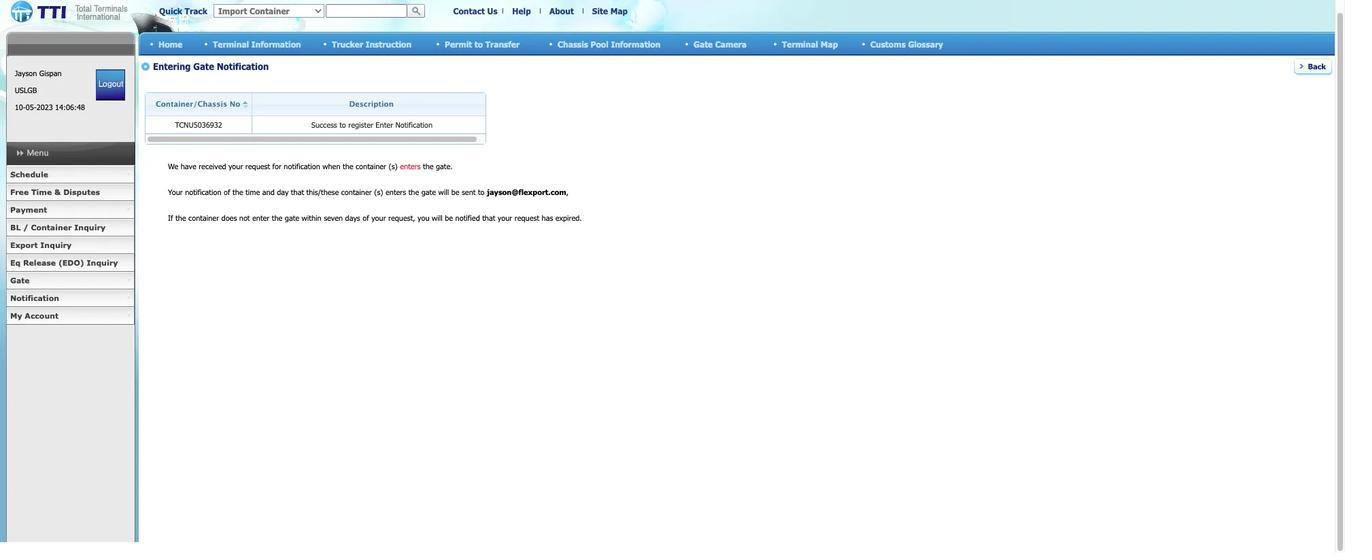 Task type: describe. For each thing, give the bounding box(es) containing it.
payment
[[10, 205, 47, 214]]

my account
[[10, 312, 59, 320]]

customs
[[871, 39, 906, 49]]

schedule
[[10, 170, 48, 179]]

uslgb
[[15, 86, 37, 95]]

my
[[10, 312, 22, 320]]

customs glossary
[[871, 39, 944, 49]]

notification
[[10, 294, 59, 303]]

export inquiry link
[[6, 237, 135, 254]]

disputes
[[63, 188, 100, 197]]

us
[[488, 6, 498, 16]]

05-
[[26, 103, 36, 112]]

terminal for terminal map
[[782, 39, 819, 49]]

to
[[475, 39, 483, 49]]

terminal information
[[213, 39, 301, 49]]

inquiry for container
[[74, 223, 106, 232]]

quick track
[[159, 6, 207, 16]]

gate for gate camera
[[694, 39, 713, 49]]

10-05-2023 14:06:48
[[15, 103, 85, 112]]

contact
[[453, 6, 485, 16]]

jayson
[[15, 69, 37, 78]]

2023
[[36, 103, 53, 112]]

eq release (edo) inquiry link
[[6, 254, 135, 272]]

glossary
[[909, 39, 944, 49]]

gate camera
[[694, 39, 747, 49]]

instruction
[[366, 39, 412, 49]]

permit to transfer
[[445, 39, 520, 49]]

bl / container inquiry link
[[6, 219, 135, 237]]

map for site map
[[611, 6, 628, 16]]

permit
[[445, 39, 472, 49]]

jayson gispan
[[15, 69, 62, 78]]

(edo)
[[58, 259, 84, 267]]

/
[[23, 223, 28, 232]]

contact us
[[453, 6, 498, 16]]

1 information from the left
[[252, 39, 301, 49]]

inquiry for (edo)
[[87, 259, 118, 267]]

eq release (edo) inquiry
[[10, 259, 118, 267]]

chassis
[[558, 39, 589, 49]]

trucker
[[332, 39, 363, 49]]

payment link
[[6, 201, 135, 219]]

contact us link
[[453, 6, 498, 16]]

10-
[[15, 103, 26, 112]]

gate for gate
[[10, 276, 30, 285]]

terminal map
[[782, 39, 838, 49]]

site map link
[[593, 6, 628, 16]]



Task type: locate. For each thing, give the bounding box(es) containing it.
gate
[[694, 39, 713, 49], [10, 276, 30, 285]]

1 horizontal spatial information
[[611, 39, 661, 49]]

inquiry down the "payment" link
[[74, 223, 106, 232]]

inquiry right (edo)
[[87, 259, 118, 267]]

1 horizontal spatial terminal
[[782, 39, 819, 49]]

2 vertical spatial inquiry
[[87, 259, 118, 267]]

2 information from the left
[[611, 39, 661, 49]]

quick
[[159, 6, 182, 16]]

inquiry inside "link"
[[40, 241, 72, 250]]

0 horizontal spatial gate
[[10, 276, 30, 285]]

track
[[185, 6, 207, 16]]

&
[[54, 188, 61, 197]]

free
[[10, 188, 29, 197]]

about
[[550, 6, 574, 16]]

chassis pool information
[[558, 39, 661, 49]]

schedule link
[[6, 166, 135, 184]]

about link
[[550, 6, 574, 16]]

1 horizontal spatial map
[[821, 39, 838, 49]]

eq
[[10, 259, 21, 267]]

trucker instruction
[[332, 39, 412, 49]]

help
[[513, 6, 531, 16]]

release
[[23, 259, 56, 267]]

1 vertical spatial map
[[821, 39, 838, 49]]

camera
[[716, 39, 747, 49]]

gate link
[[6, 272, 135, 290]]

site
[[593, 6, 608, 16]]

None text field
[[326, 4, 408, 18]]

free time & disputes link
[[6, 184, 135, 201]]

0 vertical spatial map
[[611, 6, 628, 16]]

14:06:48
[[55, 103, 85, 112]]

inquiry
[[74, 223, 106, 232], [40, 241, 72, 250], [87, 259, 118, 267]]

help link
[[513, 6, 531, 16]]

bl
[[10, 223, 21, 232]]

map left the customs
[[821, 39, 838, 49]]

1 terminal from the left
[[213, 39, 249, 49]]

export
[[10, 241, 38, 250]]

pool
[[591, 39, 609, 49]]

time
[[31, 188, 52, 197]]

terminal
[[213, 39, 249, 49], [782, 39, 819, 49]]

0 horizontal spatial information
[[252, 39, 301, 49]]

bl / container inquiry
[[10, 223, 106, 232]]

0 vertical spatial inquiry
[[74, 223, 106, 232]]

0 horizontal spatial terminal
[[213, 39, 249, 49]]

map for terminal map
[[821, 39, 838, 49]]

login image
[[96, 69, 125, 101]]

export inquiry
[[10, 241, 72, 250]]

site map
[[593, 6, 628, 16]]

free time & disputes
[[10, 188, 100, 197]]

1 vertical spatial inquiry
[[40, 241, 72, 250]]

0 horizontal spatial map
[[611, 6, 628, 16]]

1 vertical spatial gate
[[10, 276, 30, 285]]

map
[[611, 6, 628, 16], [821, 39, 838, 49]]

notification link
[[6, 290, 135, 308]]

transfer
[[486, 39, 520, 49]]

2 terminal from the left
[[782, 39, 819, 49]]

terminal for terminal information
[[213, 39, 249, 49]]

inquiry down bl / container inquiry on the top left of the page
[[40, 241, 72, 250]]

container
[[31, 223, 72, 232]]

1 horizontal spatial gate
[[694, 39, 713, 49]]

gate down eq
[[10, 276, 30, 285]]

my account link
[[6, 308, 135, 325]]

gispan
[[39, 69, 62, 78]]

gate left camera on the top
[[694, 39, 713, 49]]

home
[[159, 39, 182, 49]]

account
[[25, 312, 59, 320]]

0 vertical spatial gate
[[694, 39, 713, 49]]

information
[[252, 39, 301, 49], [611, 39, 661, 49]]

map right site
[[611, 6, 628, 16]]



Task type: vqa. For each thing, say whether or not it's contained in the screenshot.
Find
no



